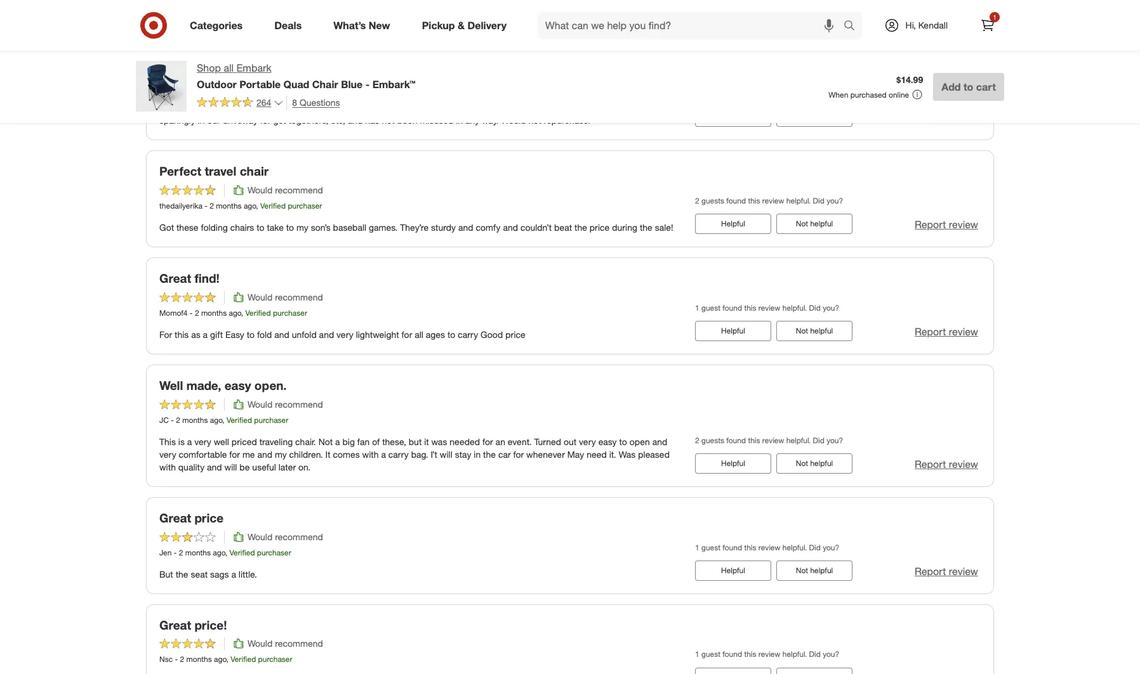 Task type: locate. For each thing, give the bounding box(es) containing it.
1 vertical spatial 1 guest found this review helpful. did you?
[[695, 543, 839, 553]]

not helpful button for perfect travel chair
[[776, 214, 852, 234]]

broken with less than 3 months of use
[[159, 44, 378, 59]]

bought this chair in july and it already has a rip under the seat and in the seat where the metal poles insert. it's been used sparingly in our driveway for get togethers, etc, and has not been misused in any way. would not repurchase.
[[159, 102, 645, 126]]

1 vertical spatial it
[[424, 437, 429, 447]]

2 for perfect travel chair
[[210, 201, 214, 211]]

great price
[[159, 511, 224, 525]]

would up the nsc - 2 months ago , verified purchaser
[[248, 639, 272, 650]]

for
[[260, 115, 271, 126], [402, 329, 412, 340], [482, 437, 493, 447], [229, 449, 240, 460], [513, 449, 524, 460]]

- right jc
[[171, 416, 174, 425]]

seat up any
[[452, 102, 469, 113]]

1 vertical spatial easy
[[598, 437, 617, 447]]

a left rip
[[330, 102, 335, 113]]

found for great price
[[723, 543, 742, 553]]

3 helpful from the top
[[721, 459, 745, 468]]

search
[[838, 20, 868, 33]]

2 not helpful button from the top
[[776, 321, 852, 341]]

2 horizontal spatial price
[[590, 222, 610, 233]]

0 vertical spatial chair
[[207, 102, 227, 113]]

1 guest from the top
[[701, 303, 720, 313]]

of
[[343, 44, 354, 59], [372, 437, 380, 447]]

report review button for great price
[[915, 565, 978, 579]]

very down this at left bottom
[[159, 449, 176, 460]]

to inside "this is a very well priced traveling chair. not a big fan of these, but it was needed for an event. turned out very easy to open and very comfortable for me and my children. it comes with a carry bag. i't will stay in the car for whenever may need it. was pleased with quality and will be useful later on."
[[619, 437, 627, 447]]

purchaser
[[259, 81, 293, 91], [288, 201, 322, 211], [273, 308, 307, 318], [254, 416, 288, 425], [257, 548, 291, 558], [258, 655, 292, 665]]

not for perfect travel chair
[[796, 219, 808, 229]]

1 vertical spatial great
[[159, 511, 191, 525]]

not for well made, easy open.
[[796, 459, 808, 468]]

guest for great find!
[[701, 303, 720, 313]]

ago down shop
[[215, 81, 227, 91]]

report review for well made, easy open.
[[915, 458, 978, 471]]

would for broken with less than 3 months of use
[[248, 65, 272, 76]]

- right momof4
[[190, 308, 193, 318]]

2
[[181, 81, 185, 91], [695, 196, 699, 206], [210, 201, 214, 211], [195, 308, 199, 318], [176, 416, 180, 425], [695, 436, 699, 445], [179, 548, 183, 558], [180, 655, 184, 665]]

5 report from the top
[[915, 565, 946, 578]]

not helpful for perfect travel chair
[[796, 219, 833, 229]]

1 for great find!
[[695, 303, 699, 313]]

delivery
[[467, 19, 507, 31]]

1 horizontal spatial been
[[603, 102, 623, 113]]

need
[[587, 449, 607, 460]]

2 guest from the top
[[701, 543, 720, 553]]

1 horizontal spatial has
[[365, 115, 379, 126]]

my left son's on the top of page
[[296, 222, 308, 233]]

4 not helpful button from the top
[[776, 561, 852, 581]]

all left "ages" on the left of page
[[415, 329, 423, 340]]

chair inside bought this chair in july and it already has a rip under the seat and in the seat where the metal poles insert. it's been used sparingly in our driveway for get togethers, etc, and has not been misused in any way. would not repurchase.
[[207, 102, 227, 113]]

3 report from the top
[[915, 326, 946, 338]]

3 not helpful from the top
[[796, 459, 833, 468]]

carry down these,
[[388, 449, 409, 460]]

1 great from the top
[[159, 271, 191, 286]]

, for find!
[[241, 308, 243, 318]]

to right take
[[286, 222, 294, 233]]

- right blue
[[365, 78, 370, 91]]

2 report review from the top
[[915, 218, 978, 231]]

3 guest from the top
[[701, 650, 720, 660]]

months up but the seat sags a little.
[[185, 548, 211, 558]]

4 report review from the top
[[915, 458, 978, 471]]

they're
[[400, 222, 429, 233]]

easy
[[225, 329, 244, 340]]

1 not helpful button from the top
[[776, 214, 852, 234]]

1 vertical spatial chair
[[240, 164, 269, 178]]

0 horizontal spatial all
[[224, 62, 234, 74]]

2 vertical spatial with
[[159, 462, 176, 473]]

use
[[358, 44, 378, 59]]

1 horizontal spatial easy
[[598, 437, 617, 447]]

1 not helpful from the top
[[796, 219, 833, 229]]

1 helpful button from the top
[[695, 214, 771, 234]]

- up folding
[[205, 201, 208, 211]]

0 horizontal spatial not
[[275, 65, 288, 76]]

1 vertical spatial my
[[275, 449, 287, 460]]

months for made,
[[182, 416, 208, 425]]

of right fan
[[372, 437, 380, 447]]

0 vertical spatial 2 guests found this review helpful. did you?
[[695, 196, 843, 206]]

1 vertical spatial of
[[372, 437, 380, 447]]

report for well made, easy open.
[[915, 458, 946, 471]]

it.
[[609, 449, 616, 460]]

on.
[[298, 462, 310, 473]]

1 for great price
[[695, 543, 699, 553]]

less
[[231, 44, 254, 59]]

has down under
[[365, 115, 379, 126]]

1 report review button from the top
[[915, 111, 978, 125]]

jc
[[159, 416, 169, 425]]

not helpful for great price
[[796, 566, 833, 576]]

3 helpful from the top
[[810, 459, 833, 468]]

carry left good
[[458, 329, 478, 340]]

1 guest found this review helpful. did you? for great find!
[[695, 303, 839, 313]]

5 report review from the top
[[915, 565, 978, 578]]

1 vertical spatial 2 guests found this review helpful. did you?
[[695, 436, 843, 445]]

- right lala
[[176, 81, 179, 91]]

2 great from the top
[[159, 511, 191, 525]]

with left quality
[[159, 462, 176, 473]]

add to cart
[[941, 81, 996, 93]]

you? for great price
[[823, 543, 839, 553]]

with up shop
[[204, 44, 228, 59]]

recommend for great price!
[[275, 639, 323, 650]]

1 vertical spatial with
[[362, 449, 379, 460]]

in inside "this is a very well priced traveling chair. not a big fan of these, but it was needed for an event. turned out very easy to open and very comfortable for me and my children. it comes with a carry bag. i't will stay in the car for whenever may need it. was pleased with quality and will be useful later on."
[[474, 449, 481, 460]]

5 report review button from the top
[[915, 565, 978, 579]]

0 vertical spatial will
[[440, 449, 452, 460]]

2 vertical spatial 1 guest found this review helpful. did you?
[[695, 650, 839, 660]]

price right good
[[505, 329, 525, 340]]

would recommend up little.
[[248, 532, 323, 542]]

my inside "this is a very well priced traveling chair. not a big fan of these, but it was needed for an event. turned out very easy to open and very comfortable for me and my children. it comes with a carry bag. i't will stay in the car for whenever may need it. was pleased with quality and will be useful later on."
[[275, 449, 287, 460]]

to inside button
[[964, 81, 973, 93]]

i't
[[431, 449, 437, 460]]

the up misused
[[437, 102, 449, 113]]

2 not helpful from the top
[[796, 326, 833, 336]]

of left "use"
[[343, 44, 354, 59]]

and right fold
[[274, 329, 289, 340]]

0 vertical spatial carry
[[458, 329, 478, 340]]

pickup & delivery
[[422, 19, 507, 31]]

easy left open.
[[225, 378, 251, 393]]

1 vertical spatial guests
[[701, 436, 724, 445]]

would recommend for great price
[[248, 532, 323, 542]]

1 vertical spatial been
[[397, 115, 417, 126]]

1 vertical spatial all
[[415, 329, 423, 340]]

helpful for well made, easy open.
[[810, 459, 833, 468]]

3 not helpful button from the top
[[776, 454, 852, 474]]

0 horizontal spatial easy
[[225, 378, 251, 393]]

0 vertical spatial 1 guest found this review helpful. did you?
[[695, 303, 839, 313]]

very left lightweight
[[336, 329, 353, 340]]

not up 'quad'
[[275, 65, 288, 76]]

3 1 guest found this review helpful. did you? from the top
[[695, 650, 839, 660]]

months up 'shop all embark outdoor portable quad chair blue - embark™' at the top of the page
[[296, 44, 340, 59]]

months up is
[[182, 416, 208, 425]]

1 helpful from the top
[[810, 219, 833, 229]]

these
[[176, 222, 198, 233]]

to right "ages" on the left of page
[[447, 329, 455, 340]]

purchaser for made,
[[254, 416, 288, 425]]

months for price!
[[186, 655, 212, 665]]

seat
[[391, 102, 407, 113], [452, 102, 469, 113], [191, 569, 208, 580]]

would up portable
[[248, 65, 272, 76]]

price for perfect travel chair
[[590, 222, 610, 233]]

great
[[159, 271, 191, 286], [159, 511, 191, 525], [159, 618, 191, 633]]

driveway
[[223, 115, 258, 126]]

0 vertical spatial guests
[[701, 196, 724, 206]]

review
[[949, 111, 978, 124], [762, 196, 784, 206], [949, 218, 978, 231], [758, 303, 780, 313], [949, 326, 978, 338], [762, 436, 784, 445], [949, 458, 978, 471], [758, 543, 780, 553], [949, 565, 978, 578], [758, 650, 780, 660]]

very up comfortable
[[194, 437, 211, 447]]

it inside "this is a very well priced traveling chair. not a big fan of these, but it was needed for an event. turned out very easy to open and very comfortable for me and my children. it comes with a carry bag. i't will stay in the car for whenever may need it. was pleased with quality and will be useful later on."
[[424, 437, 429, 447]]

cart
[[976, 81, 996, 93]]

not helpful button
[[776, 214, 852, 234], [776, 321, 852, 341], [776, 454, 852, 474], [776, 561, 852, 581]]

1 guest found this review helpful. did you? for great price!
[[695, 650, 839, 660]]

5 would recommend from the top
[[248, 639, 323, 650]]

1 would recommend from the top
[[248, 185, 323, 195]]

would down the metal
[[501, 115, 526, 126]]

not down the metal
[[528, 115, 541, 126]]

0 horizontal spatial of
[[343, 44, 354, 59]]

4 report from the top
[[915, 458, 946, 471]]

ago for travel
[[244, 201, 256, 211]]

would up thedailyerika - 2 months ago , verified purchaser
[[248, 185, 272, 195]]

very
[[336, 329, 353, 340], [194, 437, 211, 447], [579, 437, 596, 447], [159, 449, 176, 460]]

verified for made,
[[227, 416, 252, 425]]

not inside "this is a very well priced traveling chair. not a big fan of these, but it was needed for an event. turned out very easy to open and very comfortable for me and my children. it comes with a carry bag. i't will stay in the car for whenever may need it. was pleased with quality and will be useful later on."
[[318, 437, 333, 447]]

to
[[964, 81, 973, 93], [257, 222, 264, 233], [286, 222, 294, 233], [247, 329, 255, 340], [447, 329, 455, 340], [619, 437, 627, 447]]

and
[[257, 102, 272, 113], [410, 102, 425, 113], [348, 115, 363, 126], [458, 222, 473, 233], [503, 222, 518, 233], [274, 329, 289, 340], [319, 329, 334, 340], [652, 437, 667, 447], [257, 449, 272, 460], [207, 462, 222, 473]]

0 horizontal spatial chair
[[207, 102, 227, 113]]

months down shop
[[187, 81, 213, 91]]

0 vertical spatial has
[[313, 102, 327, 113]]

will left be
[[224, 462, 237, 473]]

my
[[296, 222, 308, 233], [275, 449, 287, 460]]

guest for great price
[[701, 543, 720, 553]]

did for perfect travel chair
[[813, 196, 824, 206]]

1 horizontal spatial it
[[424, 437, 429, 447]]

would recommend up take
[[248, 185, 323, 195]]

2 report review button from the top
[[915, 218, 978, 232]]

purchaser for find!
[[273, 308, 307, 318]]

3 report review button from the top
[[915, 325, 978, 339]]

1 vertical spatial will
[[224, 462, 237, 473]]

during
[[612, 222, 637, 233]]

would recommend down open.
[[248, 399, 323, 410]]

little.
[[239, 569, 257, 580]]

did for great price!
[[809, 650, 821, 660]]

got
[[159, 222, 174, 233]]

in left any
[[456, 115, 463, 126]]

2 guests found this review helpful. did you? for perfect travel chair
[[695, 196, 843, 206]]

priced
[[232, 437, 257, 447]]

would recommend for well made, easy open.
[[248, 399, 323, 410]]

easy up it. at the right bottom
[[598, 437, 617, 447]]

great left price!
[[159, 618, 191, 633]]

sparingly
[[159, 115, 195, 126]]

1 1 guest found this review helpful. did you? from the top
[[695, 303, 839, 313]]

verified
[[231, 81, 257, 91], [260, 201, 286, 211], [245, 308, 271, 318], [227, 416, 252, 425], [229, 548, 255, 558], [231, 655, 256, 665]]

helpful for great price
[[721, 566, 745, 576]]

2 vertical spatial price
[[195, 511, 224, 525]]

with down fan
[[362, 449, 379, 460]]

to right 'add'
[[964, 81, 973, 93]]

264 link
[[197, 96, 284, 111]]

2 vertical spatial guest
[[701, 650, 720, 660]]

2 report from the top
[[915, 218, 946, 231]]

couldn't
[[520, 222, 552, 233]]

2 guests from the top
[[701, 436, 724, 445]]

broken
[[159, 44, 200, 59]]

report review button
[[915, 111, 978, 125], [915, 218, 978, 232], [915, 325, 978, 339], [915, 458, 978, 472], [915, 565, 978, 579]]

sags
[[210, 569, 229, 580]]

4 not helpful from the top
[[796, 566, 833, 576]]

0 horizontal spatial my
[[275, 449, 287, 460]]

carry
[[458, 329, 478, 340], [388, 449, 409, 460]]

months up gift
[[201, 308, 227, 318]]

comes
[[333, 449, 360, 460]]

1 report from the top
[[915, 111, 946, 124]]

2 helpful from the top
[[721, 326, 745, 336]]

to left fold
[[247, 329, 255, 340]]

0 horizontal spatial seat
[[191, 569, 208, 580]]

1 horizontal spatial chair
[[240, 164, 269, 178]]

3 helpful button from the top
[[695, 454, 771, 474]]

helpful.
[[786, 196, 811, 206], [783, 303, 807, 313], [786, 436, 811, 445], [783, 543, 807, 553], [783, 650, 807, 660]]

report review button for well made, easy open.
[[915, 458, 978, 472]]

and right the unfold
[[319, 329, 334, 340]]

helpful. for great price
[[783, 543, 807, 553]]

shop
[[197, 62, 221, 74]]

it right "but"
[[424, 437, 429, 447]]

the up way.
[[498, 102, 511, 113]]

-
[[365, 78, 370, 91], [176, 81, 179, 91], [205, 201, 208, 211], [190, 308, 193, 318], [171, 416, 174, 425], [174, 548, 177, 558], [175, 655, 178, 665]]

- right nsc
[[175, 655, 178, 665]]

ago up chairs
[[244, 201, 256, 211]]

1 horizontal spatial with
[[204, 44, 228, 59]]

4 report review button from the top
[[915, 458, 978, 472]]

recommend for great price
[[275, 532, 323, 542]]

a inside bought this chair in july and it already has a rip under the seat and in the seat where the metal poles insert. it's been used sparingly in our driveway for get togethers, etc, and has not been misused in any way. would not repurchase.
[[330, 102, 335, 113]]

fold
[[257, 329, 272, 340]]

would for great find!
[[248, 292, 272, 303]]

1 horizontal spatial price
[[505, 329, 525, 340]]

helpful for great find!
[[810, 326, 833, 336]]

0 vertical spatial all
[[224, 62, 234, 74]]

2 helpful button from the top
[[695, 321, 771, 341]]

2 1 guest found this review helpful. did you? from the top
[[695, 543, 839, 553]]

for
[[159, 329, 172, 340]]

- for great find!
[[190, 308, 193, 318]]

fan
[[357, 437, 370, 447]]

ago for with
[[215, 81, 227, 91]]

helpful for great price
[[810, 566, 833, 576]]

, for made,
[[222, 416, 224, 425]]

2 horizontal spatial with
[[362, 449, 379, 460]]

momof4 - 2 months ago , verified purchaser
[[159, 308, 307, 318]]

2 would recommend from the top
[[248, 292, 323, 303]]

price up jen - 2 months ago , verified purchaser
[[195, 511, 224, 525]]

ago up the easy
[[229, 308, 241, 318]]

2 2 guests found this review helpful. did you? from the top
[[695, 436, 843, 445]]

3 would recommend from the top
[[248, 399, 323, 410]]

4 helpful from the top
[[721, 566, 745, 576]]

is
[[178, 437, 185, 447]]

1 link
[[974, 11, 1002, 39]]

0 vertical spatial of
[[343, 44, 354, 59]]

did for great price
[[809, 543, 821, 553]]

3 report review from the top
[[915, 326, 978, 338]]

ago for find!
[[229, 308, 241, 318]]

ago up the well
[[210, 416, 222, 425]]

1 vertical spatial has
[[365, 115, 379, 126]]

great up the jen
[[159, 511, 191, 525]]

3 great from the top
[[159, 618, 191, 633]]

4 helpful from the top
[[810, 566, 833, 576]]

guest
[[701, 303, 720, 313], [701, 543, 720, 553], [701, 650, 720, 660]]

great for great price!
[[159, 618, 191, 633]]

and right july
[[257, 102, 272, 113]]

made,
[[186, 378, 221, 393]]

did for well made, easy open.
[[813, 436, 824, 445]]

in right the stay
[[474, 449, 481, 460]]

all up "lala - 2 months ago , verified purchaser"
[[224, 62, 234, 74]]

this for perfect travel chair
[[748, 196, 760, 206]]

1 helpful from the top
[[721, 219, 745, 229]]

$14.99
[[896, 74, 923, 85]]

1 horizontal spatial my
[[296, 222, 308, 233]]

my down traveling
[[275, 449, 287, 460]]

way.
[[482, 115, 499, 126]]

price for great find!
[[505, 329, 525, 340]]

0 horizontal spatial will
[[224, 462, 237, 473]]

1 vertical spatial price
[[505, 329, 525, 340]]

2 helpful from the top
[[810, 326, 833, 336]]

months for price
[[185, 548, 211, 558]]

months right nsc
[[186, 655, 212, 665]]

- for broken with less than 3 months of use
[[176, 81, 179, 91]]

2 for broken with less than 3 months of use
[[181, 81, 185, 91]]

with
[[204, 44, 228, 59], [362, 449, 379, 460], [159, 462, 176, 473]]

great find!
[[159, 271, 220, 286]]

seat left the sags
[[191, 569, 208, 580]]

not helpful
[[796, 219, 833, 229], [796, 326, 833, 336], [796, 459, 833, 468], [796, 566, 833, 576]]

thedailyerika
[[159, 201, 202, 211]]

an
[[495, 437, 505, 447]]

for this as a gift easy to fold and unfold and very lightweight for all ages to carry good price
[[159, 329, 525, 340]]

0 vertical spatial easy
[[225, 378, 251, 393]]

whenever
[[526, 449, 565, 460]]

1 vertical spatial carry
[[388, 449, 409, 460]]

1 horizontal spatial all
[[415, 329, 423, 340]]

purchased
[[850, 90, 887, 100]]

this for great find!
[[744, 303, 756, 313]]

ago up the sags
[[213, 548, 225, 558]]

chair up our
[[207, 102, 227, 113]]

this for great price
[[744, 543, 756, 553]]

as
[[191, 329, 200, 340]]

to up was
[[619, 437, 627, 447]]

sale!
[[655, 222, 673, 233]]

0 vertical spatial guest
[[701, 303, 720, 313]]

2 vertical spatial great
[[159, 618, 191, 633]]

and down under
[[348, 115, 363, 126]]

seat down "embark™"
[[391, 102, 407, 113]]

4 would recommend from the top
[[248, 532, 323, 542]]

for left the get at top
[[260, 115, 271, 126]]

this for great price!
[[744, 650, 756, 660]]

ago down price!
[[214, 655, 226, 665]]

jc - 2 months ago , verified purchaser
[[159, 416, 288, 425]]

4 helpful button from the top
[[695, 561, 771, 581]]

would down open.
[[248, 399, 272, 410]]

ago for made,
[[210, 416, 222, 425]]

but
[[159, 569, 173, 580]]

ago for price
[[213, 548, 225, 558]]

you? for great price!
[[823, 650, 839, 660]]

would not recommend
[[248, 65, 338, 76]]

1 horizontal spatial of
[[372, 437, 380, 447]]

would up jen - 2 months ago , verified purchaser
[[248, 532, 272, 542]]

would recommend
[[248, 185, 323, 195], [248, 292, 323, 303], [248, 399, 323, 410], [248, 532, 323, 542], [248, 639, 323, 650]]

embark™
[[372, 78, 416, 91]]

guests for perfect travel chair
[[701, 196, 724, 206]]

lala
[[159, 81, 173, 91]]

the inside "this is a very well priced traveling chair. not a big fan of these, but it was needed for an event. turned out very easy to open and very comfortable for me and my children. it comes with a carry bag. i't will stay in the car for whenever may need it. was pleased with quality and will be useful later on."
[[483, 449, 496, 460]]

recommend
[[290, 65, 338, 76], [275, 185, 323, 195], [275, 292, 323, 303], [275, 399, 323, 410], [275, 532, 323, 542], [275, 639, 323, 650]]

not down "embark™"
[[382, 115, 395, 126]]

0 vertical spatial it
[[275, 102, 279, 113]]

not helpful button for great price
[[776, 561, 852, 581]]

chair right the travel
[[240, 164, 269, 178]]

months up chairs
[[216, 201, 242, 211]]

verified for with
[[231, 81, 257, 91]]

deals link
[[264, 11, 318, 39]]

the right under
[[375, 102, 388, 113]]

1
[[993, 13, 996, 21], [695, 303, 699, 313], [695, 543, 699, 553], [695, 650, 699, 660]]

1 vertical spatial guest
[[701, 543, 720, 553]]

has
[[313, 102, 327, 113], [365, 115, 379, 126]]

1 guests from the top
[[701, 196, 724, 206]]

would up momof4 - 2 months ago , verified purchaser at the left of page
[[248, 292, 272, 303]]

not helpful button for great find!
[[776, 321, 852, 341]]

guests
[[701, 196, 724, 206], [701, 436, 724, 445]]

0 vertical spatial with
[[204, 44, 228, 59]]

would recommend up the nsc - 2 months ago , verified purchaser
[[248, 639, 323, 650]]

been right the it's in the right top of the page
[[603, 102, 623, 113]]

very up need
[[579, 437, 596, 447]]

for inside bought this chair in july and it already has a rip under the seat and in the seat where the metal poles insert. it's been used sparingly in our driveway for get togethers, etc, and has not been misused in any way. would not repurchase.
[[260, 115, 271, 126]]

would inside bought this chair in july and it already has a rip under the seat and in the seat where the metal poles insert. it's been used sparingly in our driveway for get togethers, etc, and has not been misused in any way. would not repurchase.
[[501, 115, 526, 126]]

0 horizontal spatial it
[[275, 102, 279, 113]]

0 vertical spatial price
[[590, 222, 610, 233]]

hi,
[[906, 20, 916, 30]]

1 2 guests found this review helpful. did you? from the top
[[695, 196, 843, 206]]

found for great price!
[[723, 650, 742, 660]]

any
[[465, 115, 479, 126]]

0 vertical spatial great
[[159, 271, 191, 286]]

has up togethers,
[[313, 102, 327, 113]]

price left during
[[590, 222, 610, 233]]

report for perfect travel chair
[[915, 218, 946, 231]]

been
[[603, 102, 623, 113], [397, 115, 417, 126]]

chair for travel
[[240, 164, 269, 178]]

- for great price!
[[175, 655, 178, 665]]

0 horizontal spatial been
[[397, 115, 417, 126]]

0 horizontal spatial carry
[[388, 449, 409, 460]]

0 horizontal spatial has
[[313, 102, 327, 113]]

questions
[[300, 97, 340, 108]]



Task type: vqa. For each thing, say whether or not it's contained in the screenshot.
Great price's The Would
yes



Task type: describe. For each thing, give the bounding box(es) containing it.
, for travel
[[256, 201, 258, 211]]

for left an
[[482, 437, 493, 447]]

search button
[[838, 11, 868, 42]]

report for great find!
[[915, 326, 946, 338]]

shop all embark outdoor portable quad chair blue - embark™
[[197, 62, 416, 91]]

take
[[267, 222, 284, 233]]

blue
[[341, 78, 363, 91]]

find!
[[195, 271, 220, 286]]

nsc
[[159, 655, 173, 665]]

8 questions link
[[287, 96, 340, 110]]

what's new
[[333, 19, 390, 31]]

carry inside "this is a very well priced traveling chair. not a big fan of these, but it was needed for an event. turned out very easy to open and very comfortable for me and my children. it comes with a carry bag. i't will stay in the car for whenever may need it. was pleased with quality and will be useful later on."
[[388, 449, 409, 460]]

verified for price
[[229, 548, 255, 558]]

not helpful button for well made, easy open.
[[776, 454, 852, 474]]

easy inside "this is a very well priced traveling chair. not a big fan of these, but it was needed for an event. turned out very easy to open and very comfortable for me and my children. it comes with a carry bag. i't will stay in the car for whenever may need it. was pleased with quality and will be useful later on."
[[598, 437, 617, 447]]

poles
[[538, 102, 559, 113]]

nsc - 2 months ago , verified purchaser
[[159, 655, 292, 665]]

would for well made, easy open.
[[248, 399, 272, 410]]

of inside "this is a very well priced traveling chair. not a big fan of these, but it was needed for an event. turned out very easy to open and very comfortable for me and my children. it comes with a carry bag. i't will stay in the car for whenever may need it. was pleased with quality and will be useful later on."
[[372, 437, 380, 447]]

a left little.
[[231, 569, 236, 580]]

open
[[629, 437, 650, 447]]

0 horizontal spatial price
[[195, 511, 224, 525]]

well made, easy open.
[[159, 378, 287, 393]]

2 for great price!
[[180, 655, 184, 665]]

and left comfy
[[458, 222, 473, 233]]

and down comfortable
[[207, 462, 222, 473]]

8 questions
[[292, 97, 340, 108]]

already
[[282, 102, 311, 113]]

folding
[[201, 222, 228, 233]]

under
[[350, 102, 373, 113]]

chair for this
[[207, 102, 227, 113]]

2 horizontal spatial not
[[528, 115, 541, 126]]

verified for find!
[[245, 308, 271, 318]]

this for well made, easy open.
[[748, 436, 760, 445]]

would for perfect travel chair
[[248, 185, 272, 195]]

gift
[[210, 329, 223, 340]]

264
[[256, 97, 271, 108]]

you? for great find!
[[823, 303, 839, 313]]

helpful button for well made, easy open.
[[695, 454, 771, 474]]

togethers,
[[288, 115, 328, 126]]

jen - 2 months ago , verified purchaser
[[159, 548, 291, 558]]

car
[[498, 449, 511, 460]]

image of outdoor portable quad chair blue - embark™ image
[[136, 61, 187, 112]]

helpful for well made, easy open.
[[721, 459, 745, 468]]

helpful button for great find!
[[695, 321, 771, 341]]

- inside 'shop all embark outdoor portable quad chair blue - embark™'
[[365, 78, 370, 91]]

2 for well made, easy open.
[[176, 416, 180, 425]]

may
[[567, 449, 584, 460]]

you? for perfect travel chair
[[827, 196, 843, 206]]

chair
[[312, 78, 338, 91]]

me
[[242, 449, 255, 460]]

purchaser for with
[[259, 81, 293, 91]]

a down these,
[[381, 449, 386, 460]]

would recommend for great price!
[[248, 639, 323, 650]]

months for travel
[[216, 201, 242, 211]]

- for perfect travel chair
[[205, 201, 208, 211]]

1 report review from the top
[[915, 111, 978, 124]]

helpful button for perfect travel chair
[[695, 214, 771, 234]]

1 horizontal spatial not
[[382, 115, 395, 126]]

sturdy
[[431, 222, 456, 233]]

a left big
[[335, 437, 340, 447]]

it's
[[589, 102, 600, 113]]

all inside 'shop all embark outdoor portable quad chair blue - embark™'
[[224, 62, 234, 74]]

for left "ages" on the left of page
[[402, 329, 412, 340]]

comfy
[[476, 222, 501, 233]]

add
[[941, 81, 961, 93]]

not for great price
[[796, 566, 808, 576]]

guest for great price!
[[701, 650, 720, 660]]

get
[[273, 115, 286, 126]]

helpful. for well made, easy open.
[[786, 436, 811, 445]]

1 horizontal spatial carry
[[458, 329, 478, 340]]

purchaser for travel
[[288, 201, 322, 211]]

would for great price
[[248, 532, 272, 542]]

categories link
[[179, 11, 258, 39]]

What can we help you find? suggestions appear below search field
[[538, 11, 846, 39]]

add to cart button
[[933, 73, 1004, 101]]

beat
[[554, 222, 572, 233]]

verified for travel
[[260, 201, 286, 211]]

event.
[[508, 437, 532, 447]]

pickup & delivery link
[[411, 11, 522, 39]]

it
[[325, 449, 330, 460]]

travel
[[205, 164, 236, 178]]

when
[[828, 90, 848, 100]]

ago for price!
[[214, 655, 226, 665]]

momof4
[[159, 308, 188, 318]]

the right but
[[176, 569, 188, 580]]

the right beat
[[574, 222, 587, 233]]

good
[[481, 329, 503, 340]]

useful
[[252, 462, 276, 473]]

be
[[240, 462, 250, 473]]

would for great price!
[[248, 639, 272, 650]]

bought
[[159, 102, 188, 113]]

in up misused
[[427, 102, 434, 113]]

1 horizontal spatial will
[[440, 449, 452, 460]]

helpful. for great price!
[[783, 650, 807, 660]]

these,
[[382, 437, 406, 447]]

and right comfy
[[503, 222, 518, 233]]

2 guests found this review helpful. did you? for well made, easy open.
[[695, 436, 843, 445]]

turned
[[534, 437, 561, 447]]

and up pleased at bottom right
[[652, 437, 667, 447]]

2 for great price
[[179, 548, 183, 558]]

rip
[[337, 102, 347, 113]]

baseball
[[333, 222, 366, 233]]

a right is
[[187, 437, 192, 447]]

0 horizontal spatial with
[[159, 462, 176, 473]]

in left our
[[198, 115, 205, 126]]

big
[[342, 437, 355, 447]]

etc,
[[331, 115, 345, 126]]

would recommend for great find!
[[248, 292, 323, 303]]

son's
[[311, 222, 331, 233]]

, for with
[[227, 81, 229, 91]]

and up useful
[[257, 449, 272, 460]]

needed
[[450, 437, 480, 447]]

misused
[[420, 115, 453, 126]]

report review button for great find!
[[915, 325, 978, 339]]

, for price
[[225, 548, 227, 558]]

deals
[[274, 19, 302, 31]]

2 horizontal spatial seat
[[452, 102, 469, 113]]

embark
[[236, 62, 271, 74]]

out
[[564, 437, 577, 447]]

verified for price!
[[231, 655, 256, 665]]

1 horizontal spatial seat
[[391, 102, 407, 113]]

this is a very well priced traveling chair. not a big fan of these, but it was needed for an event. turned out very easy to open and very comfortable for me and my children. it comes with a carry bag. i't will stay in the car for whenever may need it. was pleased with quality and will be useful later on.
[[159, 437, 670, 473]]

new
[[369, 19, 390, 31]]

for down event.
[[513, 449, 524, 460]]

months for with
[[187, 81, 213, 91]]

jen
[[159, 548, 172, 558]]

the left sale!
[[640, 222, 652, 233]]

3
[[286, 44, 293, 59]]

guests for well made, easy open.
[[701, 436, 724, 445]]

a right the as
[[203, 329, 208, 340]]

did for great find!
[[809, 303, 821, 313]]

found for great find!
[[723, 303, 742, 313]]

helpful. for great find!
[[783, 303, 807, 313]]

helpful for perfect travel chair
[[810, 219, 833, 229]]

recommend for perfect travel chair
[[275, 185, 323, 195]]

well
[[159, 378, 183, 393]]

8
[[292, 97, 297, 108]]

would recommend for perfect travel chair
[[248, 185, 323, 195]]

well
[[214, 437, 229, 447]]

to left take
[[257, 222, 264, 233]]

report for great price
[[915, 565, 946, 578]]

in left july
[[229, 102, 236, 113]]

this inside bought this chair in july and it already has a rip under the seat and in the seat where the metal poles insert. it's been used sparingly in our driveway for get togethers, etc, and has not been misused in any way. would not repurchase.
[[191, 102, 205, 113]]

- for great price
[[174, 548, 177, 558]]

0 vertical spatial been
[[603, 102, 623, 113]]

- for well made, easy open.
[[171, 416, 174, 425]]

helpful. for perfect travel chair
[[786, 196, 811, 206]]

thedailyerika - 2 months ago , verified purchaser
[[159, 201, 322, 211]]

2 for great find!
[[195, 308, 199, 318]]

not for great find!
[[796, 326, 808, 336]]

pickup
[[422, 19, 455, 31]]

and up misused
[[410, 102, 425, 113]]

purchaser for price!
[[258, 655, 292, 665]]

0 vertical spatial my
[[296, 222, 308, 233]]

stay
[[455, 449, 471, 460]]

great for great find!
[[159, 271, 191, 286]]

categories
[[190, 19, 243, 31]]

great for great price
[[159, 511, 191, 525]]

got these folding chairs to take to my son's baseball games. they're sturdy and comfy and couldn't beat the price during the sale!
[[159, 222, 673, 233]]

it inside bought this chair in july and it already has a rip under the seat and in the seat where the metal poles insert. it's been used sparingly in our driveway for get togethers, etc, and has not been misused in any way. would not repurchase.
[[275, 102, 279, 113]]

traveling
[[259, 437, 293, 447]]

portable
[[239, 78, 281, 91]]

repurchase.
[[544, 115, 590, 126]]

helpful for great find!
[[721, 326, 745, 336]]

great price!
[[159, 618, 227, 633]]

report review for perfect travel chair
[[915, 218, 978, 231]]

chairs
[[230, 222, 254, 233]]

helpful for perfect travel chair
[[721, 219, 745, 229]]

bag.
[[411, 449, 428, 460]]

quad
[[283, 78, 309, 91]]

used
[[625, 102, 645, 113]]

online
[[889, 90, 909, 100]]

months for find!
[[201, 308, 227, 318]]

helpful button for great price
[[695, 561, 771, 581]]

open.
[[254, 378, 287, 393]]

for left me
[[229, 449, 240, 460]]



